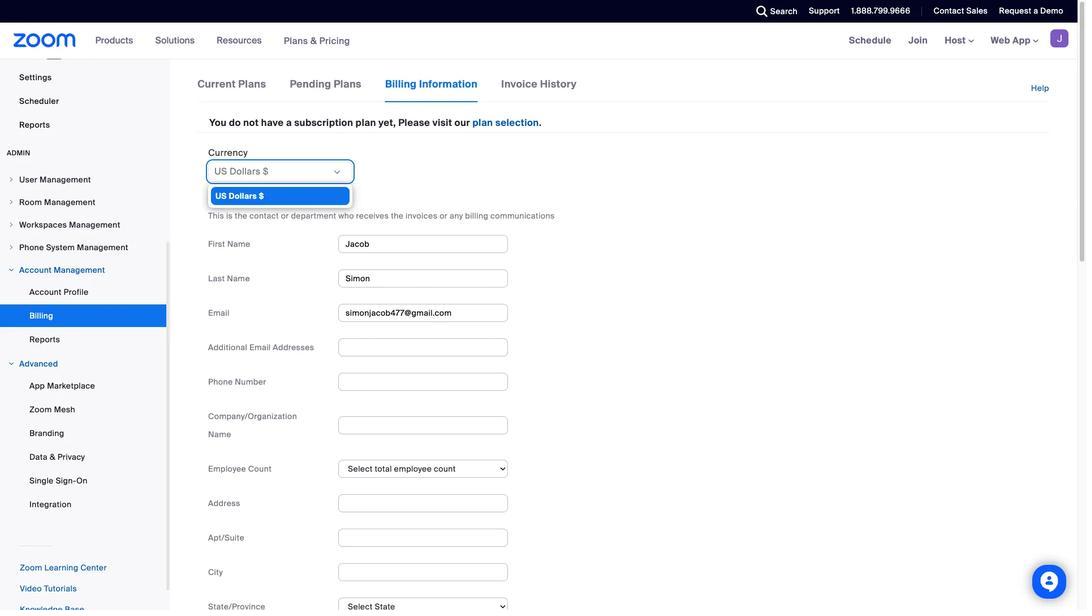Task type: describe. For each thing, give the bounding box(es) containing it.
single sign-on link
[[0, 470, 166, 493]]

mesh
[[54, 405, 75, 415]]

management up account management menu item
[[77, 243, 128, 253]]

admin
[[7, 149, 30, 158]]

billing information
[[385, 77, 478, 91]]

schedule link
[[840, 23, 900, 59]]

department
[[291, 211, 336, 221]]

please
[[398, 116, 430, 129]]

0 vertical spatial contact
[[934, 6, 964, 16]]

admin menu menu
[[0, 169, 166, 519]]

account for account management
[[19, 265, 52, 275]]

plan selection link
[[473, 116, 539, 129]]

us dollars $ list box
[[211, 187, 350, 205]]

1.888.799.9666
[[851, 6, 910, 16]]

privacy
[[58, 453, 85, 463]]

host button
[[945, 35, 974, 46]]

workspaces
[[19, 220, 67, 230]]

us inside dropdown button
[[214, 166, 227, 178]]

profile picture image
[[1050, 29, 1069, 48]]

user management
[[19, 175, 91, 185]]

$ inside dropdown button
[[263, 166, 268, 178]]

& for data
[[50, 453, 55, 463]]

web app button
[[991, 35, 1039, 46]]

us inside list box
[[216, 191, 227, 201]]

phone system management
[[19, 243, 128, 253]]

invoice
[[501, 77, 538, 91]]

information
[[419, 77, 478, 91]]

profile
[[64, 287, 89, 298]]

addresses
[[273, 343, 314, 353]]

single sign-on
[[29, 476, 88, 486]]

2 or from the left
[[440, 211, 448, 221]]

contact inside billing contact this is the contact or department who receives the invoices or any billing communications
[[239, 193, 275, 205]]

management for workspaces management
[[69, 220, 120, 230]]

invoices
[[406, 211, 437, 221]]

room management menu item
[[0, 192, 166, 213]]

billing for contact
[[208, 193, 236, 205]]

apt/suite
[[208, 533, 244, 544]]

demo
[[1040, 6, 1063, 16]]

app marketplace
[[29, 381, 95, 391]]

hide options image
[[333, 168, 342, 177]]

phone number
[[208, 377, 266, 387]]

zoom for zoom mesh
[[29, 405, 52, 415]]

us dollars $ inside list box
[[216, 191, 264, 201]]

dollars inside dropdown button
[[230, 166, 261, 178]]

name for last name
[[227, 274, 250, 284]]

a inside 'main content'
[[286, 116, 292, 129]]

billing
[[465, 211, 488, 221]]

& for plans
[[310, 35, 317, 47]]

schedule
[[849, 35, 892, 46]]

communications
[[490, 211, 555, 221]]

management for account management
[[54, 265, 105, 275]]

pending
[[290, 77, 331, 91]]

main content main content
[[170, 59, 1078, 611]]

tutorials
[[44, 584, 77, 595]]

account for account profile
[[29, 287, 62, 298]]

invoice history
[[501, 77, 577, 91]]

search button
[[748, 0, 800, 23]]

scheduler link
[[0, 90, 166, 113]]

1 plan from the left
[[356, 116, 376, 129]]

plans for current plans
[[238, 77, 266, 91]]

management for room management
[[44, 197, 95, 208]]

phone system management menu item
[[0, 237, 166, 259]]

you do not have a subscription plan yet, please visit our plan selection .
[[209, 116, 542, 129]]

count
[[248, 464, 272, 475]]

room
[[19, 197, 42, 208]]

have
[[261, 116, 284, 129]]

additional
[[208, 343, 247, 353]]

billing inside account management menu
[[29, 311, 53, 321]]

this
[[208, 211, 224, 221]]

advanced menu item
[[0, 354, 166, 375]]

pending plans link
[[289, 77, 362, 101]]

account management
[[19, 265, 105, 275]]

zoom for zoom learning center
[[20, 563, 42, 574]]

right image for user
[[8, 176, 15, 183]]

name for company/organization name
[[208, 430, 231, 440]]

advanced menu
[[0, 375, 166, 518]]

banner containing products
[[0, 23, 1078, 59]]

help link
[[1031, 77, 1050, 100]]

clips
[[19, 49, 39, 59]]

product information navigation
[[87, 23, 359, 59]]

do
[[229, 116, 241, 129]]

on
[[76, 476, 88, 486]]

search
[[770, 6, 798, 16]]

who
[[338, 211, 354, 221]]

video tutorials link
[[20, 584, 77, 595]]

request a demo
[[999, 6, 1063, 16]]

single
[[29, 476, 54, 486]]

employee count
[[208, 464, 272, 475]]

account profile
[[29, 287, 89, 298]]

2 reports link from the top
[[0, 329, 166, 351]]

data & privacy
[[29, 453, 85, 463]]

selection
[[495, 116, 539, 129]]

resources
[[217, 35, 262, 46]]

last name
[[208, 274, 250, 284]]

management for user management
[[40, 175, 91, 185]]

settings link
[[0, 66, 166, 89]]

currency
[[208, 147, 248, 159]]

video
[[20, 584, 42, 595]]

number
[[235, 377, 266, 387]]

employee
[[208, 464, 246, 475]]

city
[[208, 568, 223, 578]]

marketplace
[[47, 381, 95, 391]]

our
[[455, 116, 470, 129]]

video tutorials
[[20, 584, 77, 595]]

branding link
[[0, 423, 166, 445]]

phone for phone system management
[[19, 243, 44, 253]]

scheduler
[[19, 96, 59, 106]]

room management
[[19, 197, 95, 208]]

app inside meetings 'navigation'
[[1013, 35, 1031, 46]]

learning
[[44, 563, 78, 574]]

right image for workspaces
[[8, 222, 15, 229]]

web
[[991, 35, 1010, 46]]

sales
[[966, 6, 988, 16]]

0 vertical spatial a
[[1034, 6, 1038, 16]]



Task type: vqa. For each thing, say whether or not it's contained in the screenshot.
the existing
no



Task type: locate. For each thing, give the bounding box(es) containing it.
contact left sales
[[934, 6, 964, 16]]

$ up us dollars $ list box
[[263, 166, 268, 178]]

0 vertical spatial zoom
[[29, 405, 52, 415]]

right image inside 'user management' menu item
[[8, 176, 15, 183]]

1 horizontal spatial phone
[[208, 377, 233, 387]]

app marketplace link
[[0, 375, 166, 398]]

email down last
[[208, 308, 229, 318]]

zoom logo image
[[14, 33, 76, 48]]

0 horizontal spatial or
[[281, 211, 289, 221]]

0 vertical spatial account
[[19, 265, 52, 275]]

plan
[[356, 116, 376, 129], [473, 116, 493, 129]]

1 vertical spatial &
[[50, 453, 55, 463]]

2 vertical spatial name
[[208, 430, 231, 440]]

management down room management menu item at the top
[[69, 220, 120, 230]]

account up account profile
[[19, 265, 52, 275]]

0 horizontal spatial contact
[[239, 193, 275, 205]]

management up "profile"
[[54, 265, 105, 275]]

0 horizontal spatial email
[[208, 308, 229, 318]]

account inside menu item
[[19, 265, 52, 275]]

company/organization
[[208, 412, 297, 422]]

reports down scheduler
[[19, 120, 50, 130]]

0 vertical spatial reports link
[[0, 114, 166, 136]]

1 horizontal spatial &
[[310, 35, 317, 47]]

billing link
[[0, 305, 166, 328]]

1 vertical spatial app
[[29, 381, 45, 391]]

&
[[310, 35, 317, 47], [50, 453, 55, 463]]

name up employee
[[208, 430, 231, 440]]

4 right image from the top
[[8, 267, 15, 274]]

plans right current
[[238, 77, 266, 91]]

dollars up is
[[229, 191, 257, 201]]

1 vertical spatial $
[[259, 191, 264, 201]]

visit
[[432, 116, 452, 129]]

account management menu item
[[0, 260, 166, 281]]

products button
[[95, 23, 138, 59]]

0 horizontal spatial app
[[29, 381, 45, 391]]

right image for account
[[8, 267, 15, 274]]

0 vertical spatial email
[[208, 308, 229, 318]]

& inside advanced "menu"
[[50, 453, 55, 463]]

contact sales
[[934, 6, 988, 16]]

plans inside product information navigation
[[284, 35, 308, 47]]

integration link
[[0, 494, 166, 516]]

company/organization name
[[208, 412, 297, 440]]

workspaces management menu item
[[0, 214, 166, 236]]

& inside product information navigation
[[310, 35, 317, 47]]

billing up this
[[208, 193, 236, 205]]

1 horizontal spatial plan
[[473, 116, 493, 129]]

settings
[[19, 72, 52, 83]]

3 right image from the top
[[8, 244, 15, 251]]

personal menu menu
[[0, 0, 166, 137]]

is
[[226, 211, 233, 221]]

pending plans
[[290, 77, 361, 91]]

management up workspaces management
[[44, 197, 95, 208]]

reports for second reports link from the bottom
[[19, 120, 50, 130]]

0 vertical spatial phone
[[19, 243, 44, 253]]

join
[[908, 35, 928, 46]]

email right additional
[[249, 343, 271, 353]]

reports inside personal menu menu
[[19, 120, 50, 130]]

last
[[208, 274, 225, 284]]

2 horizontal spatial billing
[[385, 77, 417, 91]]

$
[[263, 166, 268, 178], [259, 191, 264, 201]]

billing inside billing contact this is the contact or department who receives the invoices or any billing communications
[[208, 193, 236, 205]]

0 horizontal spatial plans
[[238, 77, 266, 91]]

the left the invoices
[[391, 211, 404, 221]]

name for first name
[[227, 239, 250, 249]]

or
[[281, 211, 289, 221], [440, 211, 448, 221]]

reports link down the scheduler "link"
[[0, 114, 166, 136]]

1 vertical spatial zoom
[[20, 563, 42, 574]]

name right first
[[227, 239, 250, 249]]

account inside menu
[[29, 287, 62, 298]]

plans for pending plans
[[334, 77, 361, 91]]

plans & pricing
[[284, 35, 350, 47]]

0 horizontal spatial a
[[286, 116, 292, 129]]

1 vertical spatial phone
[[208, 377, 233, 387]]

integration
[[29, 500, 72, 510]]

0 horizontal spatial the
[[235, 211, 247, 221]]

web app
[[991, 35, 1031, 46]]

& left pricing
[[310, 35, 317, 47]]

us dollars $ down the currency
[[214, 166, 268, 178]]

pricing
[[319, 35, 350, 47]]

dollars
[[230, 166, 261, 178], [229, 191, 257, 201]]

advanced
[[19, 359, 58, 369]]

phone for phone number
[[208, 377, 233, 387]]

2 vertical spatial billing
[[29, 311, 53, 321]]

email
[[208, 308, 229, 318], [249, 343, 271, 353]]

right image
[[8, 199, 15, 206]]

account profile link
[[0, 281, 166, 304]]

or left any
[[440, 211, 448, 221]]

right image inside workspaces management 'menu item'
[[8, 222, 15, 229]]

0 horizontal spatial &
[[50, 453, 55, 463]]

right image inside advanced menu item
[[8, 361, 15, 368]]

resources button
[[217, 23, 267, 59]]

None text field
[[338, 235, 508, 253], [338, 304, 508, 322], [338, 417, 508, 435], [338, 495, 508, 513], [338, 529, 508, 548], [338, 235, 508, 253], [338, 304, 508, 322], [338, 417, 508, 435], [338, 495, 508, 513], [338, 529, 508, 548]]

us up this
[[216, 191, 227, 201]]

right image inside phone system management menu item
[[8, 244, 15, 251]]

the right is
[[235, 211, 247, 221]]

1 horizontal spatial the
[[391, 211, 404, 221]]

1 vertical spatial reports link
[[0, 329, 166, 351]]

reports up the advanced
[[29, 335, 60, 345]]

phone inside menu item
[[19, 243, 44, 253]]

plan left yet,
[[356, 116, 376, 129]]

1 vertical spatial account
[[29, 287, 62, 298]]

first
[[208, 239, 225, 249]]

not
[[243, 116, 259, 129]]

first name
[[208, 239, 250, 249]]

2 horizontal spatial plans
[[334, 77, 361, 91]]

management inside 'menu item'
[[69, 220, 120, 230]]

1 vertical spatial reports
[[29, 335, 60, 345]]

zoom left mesh on the bottom left of the page
[[29, 405, 52, 415]]

plans left pricing
[[284, 35, 308, 47]]

billing for information
[[385, 77, 417, 91]]

dollars down the currency
[[230, 166, 261, 178]]

0 vertical spatial $
[[263, 166, 268, 178]]

0 vertical spatial reports
[[19, 120, 50, 130]]

billing up please at left
[[385, 77, 417, 91]]

0 vertical spatial name
[[227, 239, 250, 249]]

account down account management
[[29, 287, 62, 298]]

or down us dollars $ list box
[[281, 211, 289, 221]]

us dollars $ inside dropdown button
[[214, 166, 268, 178]]

1 horizontal spatial billing
[[208, 193, 236, 205]]

1 reports link from the top
[[0, 114, 166, 136]]

sign-
[[56, 476, 76, 486]]

current plans link
[[197, 77, 267, 101]]

zoom mesh link
[[0, 399, 166, 421]]

support link
[[800, 0, 843, 23], [809, 6, 840, 16]]

name
[[227, 239, 250, 249], [227, 274, 250, 284], [208, 430, 231, 440]]

app right web
[[1013, 35, 1031, 46]]

1 vertical spatial billing
[[208, 193, 236, 205]]

1 horizontal spatial or
[[440, 211, 448, 221]]

subscription
[[294, 116, 353, 129]]

plans
[[284, 35, 308, 47], [238, 77, 266, 91], [334, 77, 361, 91]]

app inside advanced "menu"
[[29, 381, 45, 391]]

products
[[95, 35, 133, 46]]

right image
[[8, 176, 15, 183], [8, 222, 15, 229], [8, 244, 15, 251], [8, 267, 15, 274], [8, 361, 15, 368]]

join link
[[900, 23, 936, 59]]

data & privacy link
[[0, 446, 166, 469]]

a left demo
[[1034, 6, 1038, 16]]

side navigation navigation
[[0, 0, 170, 611]]

$ up contact at the top left of the page
[[259, 191, 264, 201]]

1 vertical spatial contact
[[239, 193, 275, 205]]

solutions button
[[155, 23, 200, 59]]

0 horizontal spatial plan
[[356, 116, 376, 129]]

account
[[19, 265, 52, 275], [29, 287, 62, 298]]

zoom mesh
[[29, 405, 75, 415]]

reports inside account management menu
[[29, 335, 60, 345]]

reports
[[19, 120, 50, 130], [29, 335, 60, 345]]

zoom learning center link
[[20, 563, 107, 574]]

None text field
[[338, 270, 508, 288], [338, 339, 508, 357], [338, 373, 508, 391], [338, 564, 508, 582], [338, 270, 508, 288], [338, 339, 508, 357], [338, 373, 508, 391], [338, 564, 508, 582]]

us dollars $
[[214, 166, 268, 178], [216, 191, 264, 201]]

0 vertical spatial dollars
[[230, 166, 261, 178]]

banner
[[0, 23, 1078, 59]]

additional email addresses
[[208, 343, 314, 353]]

contact up contact at the top left of the page
[[239, 193, 275, 205]]

workspaces management
[[19, 220, 120, 230]]

1 horizontal spatial email
[[249, 343, 271, 353]]

plan right our
[[473, 116, 493, 129]]

zoom inside advanced "menu"
[[29, 405, 52, 415]]

1 horizontal spatial plans
[[284, 35, 308, 47]]

clips link
[[0, 42, 166, 65]]

receives
[[356, 211, 389, 221]]

1 vertical spatial name
[[227, 274, 250, 284]]

right image inside account management menu item
[[8, 267, 15, 274]]

1 or from the left
[[281, 211, 289, 221]]

request a demo link
[[991, 0, 1078, 23], [999, 6, 1063, 16]]

account management menu
[[0, 281, 166, 352]]

us down the currency
[[214, 166, 227, 178]]

management up room management
[[40, 175, 91, 185]]

5 right image from the top
[[8, 361, 15, 368]]

reports link down billing link
[[0, 329, 166, 351]]

0 horizontal spatial phone
[[19, 243, 44, 253]]

any
[[450, 211, 463, 221]]

1 vertical spatial us dollars $
[[216, 191, 264, 201]]

a
[[1034, 6, 1038, 16], [286, 116, 292, 129]]

user management menu item
[[0, 169, 166, 191]]

2 plan from the left
[[473, 116, 493, 129]]

user
[[19, 175, 38, 185]]

dollars inside list box
[[229, 191, 257, 201]]

app down the advanced
[[29, 381, 45, 391]]

billing information link
[[385, 77, 478, 102]]

plans right pending
[[334, 77, 361, 91]]

2 right image from the top
[[8, 222, 15, 229]]

right image for phone
[[8, 244, 15, 251]]

1 vertical spatial dollars
[[229, 191, 257, 201]]

a right 'have'
[[286, 116, 292, 129]]

meetings navigation
[[840, 23, 1078, 59]]

solutions
[[155, 35, 195, 46]]

support
[[809, 6, 840, 16]]

2 the from the left
[[391, 211, 404, 221]]

1 vertical spatial email
[[249, 343, 271, 353]]

1 horizontal spatial a
[[1034, 6, 1038, 16]]

1 horizontal spatial contact
[[934, 6, 964, 16]]

0 horizontal spatial billing
[[29, 311, 53, 321]]

us dollars $ up is
[[216, 191, 264, 201]]

0 vertical spatial billing
[[385, 77, 417, 91]]

1 right image from the top
[[8, 176, 15, 183]]

name right last
[[227, 274, 250, 284]]

billing down account profile
[[29, 311, 53, 321]]

branding
[[29, 429, 64, 439]]

0 vertical spatial us dollars $
[[214, 166, 268, 178]]

1 horizontal spatial app
[[1013, 35, 1031, 46]]

phone inside main content 'main content'
[[208, 377, 233, 387]]

0 vertical spatial app
[[1013, 35, 1031, 46]]

phone down workspaces
[[19, 243, 44, 253]]

history
[[540, 77, 577, 91]]

0 vertical spatial &
[[310, 35, 317, 47]]

system
[[46, 243, 75, 253]]

1 vertical spatial us
[[216, 191, 227, 201]]

contact sales link
[[925, 0, 991, 23], [934, 6, 988, 16]]

zoom up video
[[20, 563, 42, 574]]

request
[[999, 6, 1031, 16]]

1 vertical spatial a
[[286, 116, 292, 129]]

zoom learning center
[[20, 563, 107, 574]]

.
[[539, 116, 542, 129]]

1 the from the left
[[235, 211, 247, 221]]

phone left number
[[208, 377, 233, 387]]

reports link
[[0, 114, 166, 136], [0, 329, 166, 351]]

center
[[80, 563, 107, 574]]

$ inside list box
[[259, 191, 264, 201]]

you
[[209, 116, 227, 129]]

reports for 1st reports link from the bottom of the side navigation navigation
[[29, 335, 60, 345]]

name inside "company/organization name"
[[208, 430, 231, 440]]

the
[[235, 211, 247, 221], [391, 211, 404, 221]]

0 vertical spatial us
[[214, 166, 227, 178]]

help
[[1031, 83, 1049, 93]]

& right data
[[50, 453, 55, 463]]



